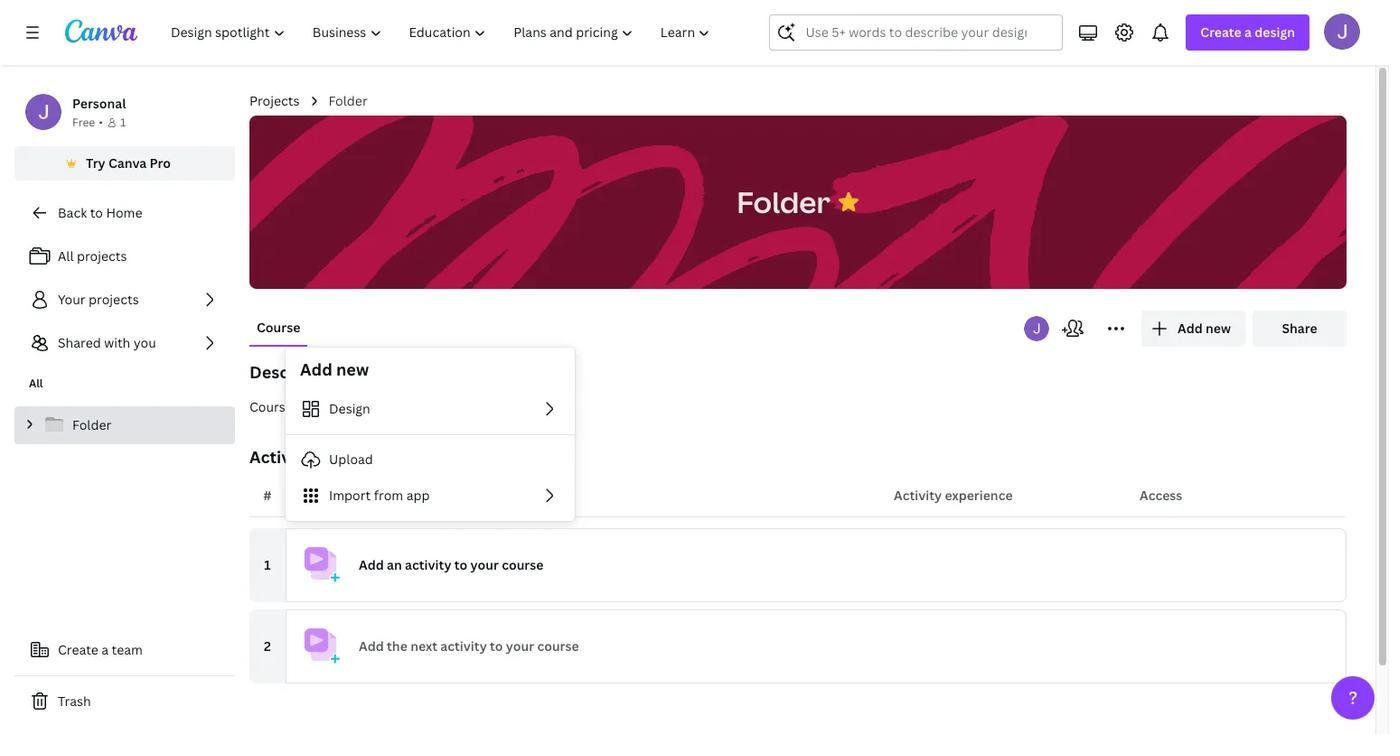 Task type: describe. For each thing, give the bounding box(es) containing it.
you
[[134, 335, 156, 352]]

all projects
[[58, 248, 127, 265]]

upload
[[329, 451, 373, 468]]

0 vertical spatial 1
[[120, 115, 126, 130]]

top level navigation element
[[159, 14, 726, 51]]

title
[[297, 487, 324, 504]]

design
[[329, 400, 370, 418]]

description
[[250, 362, 343, 383]]

back to home link
[[14, 195, 235, 231]]

projects link
[[250, 91, 300, 111]]

add for add the next activity to your course
[[359, 638, 384, 655]]

all for all
[[29, 376, 43, 391]]

new
[[336, 359, 369, 381]]

2
[[264, 638, 271, 655]]

home
[[106, 204, 142, 221]]

try
[[86, 155, 105, 172]]

the inside 'button'
[[369, 399, 390, 416]]

design button
[[286, 391, 575, 428]]

systems
[[393, 399, 443, 416]]

•
[[99, 115, 103, 130]]

menu containing design
[[286, 391, 575, 514]]

learning
[[317, 399, 366, 416]]

folder for topmost folder link
[[329, 92, 368, 109]]

activities
[[250, 447, 325, 468]]

list containing all projects
[[14, 239, 235, 362]]

to inside dropdown button
[[455, 557, 468, 574]]

personal
[[72, 95, 126, 112]]

all projects link
[[14, 239, 235, 275]]

trash
[[58, 693, 91, 711]]

shared with you
[[58, 335, 156, 352]]

projects for your projects
[[89, 291, 139, 308]]

with
[[104, 335, 130, 352]]

free
[[72, 115, 95, 130]]

folder for folder button
[[737, 182, 831, 221]]

your projects
[[58, 291, 139, 308]]

add an activity to your course button
[[286, 529, 1347, 603]]

shared
[[58, 335, 101, 352]]

share button
[[1253, 311, 1347, 347]]

your
[[58, 291, 86, 308]]

an
[[387, 557, 402, 574]]

#
[[263, 487, 272, 504]]

1 vertical spatial your
[[506, 638, 534, 655]]

pro
[[150, 155, 171, 172]]

try canva pro
[[86, 155, 171, 172]]

activity
[[894, 487, 942, 504]]

back
[[58, 204, 87, 221]]

1 vertical spatial the
[[387, 638, 408, 655]]

next
[[411, 638, 438, 655]]

upload button
[[286, 442, 575, 478]]

from
[[374, 487, 403, 504]]

create a team button
[[14, 633, 235, 669]]

0 horizontal spatial folder
[[72, 417, 111, 434]]

course for learning the systems button
[[250, 398, 1347, 418]]

course for course
[[257, 319, 301, 336]]

create a team
[[58, 642, 143, 659]]

course button
[[250, 311, 308, 345]]

2 vertical spatial to
[[490, 638, 503, 655]]



Task type: vqa. For each thing, say whether or not it's contained in the screenshot.
the Side Panel TAB LIST
no



Task type: locate. For each thing, give the bounding box(es) containing it.
0 vertical spatial add
[[300, 359, 332, 381]]

0 horizontal spatial all
[[29, 376, 43, 391]]

activity inside add an activity to your course dropdown button
[[405, 557, 452, 574]]

1 vertical spatial to
[[455, 557, 468, 574]]

0 vertical spatial projects
[[77, 248, 127, 265]]

trash link
[[14, 684, 235, 721]]

add the next activity to your course
[[359, 638, 579, 655]]

add
[[300, 359, 332, 381], [359, 557, 384, 574], [359, 638, 384, 655]]

list
[[14, 239, 235, 362]]

1 vertical spatial all
[[29, 376, 43, 391]]

add left the new
[[300, 359, 332, 381]]

all for all projects
[[58, 248, 74, 265]]

import
[[329, 487, 371, 504]]

add for add new
[[300, 359, 332, 381]]

projects
[[77, 248, 127, 265], [89, 291, 139, 308]]

projects down back to home
[[77, 248, 127, 265]]

shared with you link
[[14, 325, 235, 362]]

course up description
[[257, 319, 301, 336]]

course for course for learning the systems
[[250, 399, 293, 416]]

0 vertical spatial the
[[369, 399, 390, 416]]

to
[[90, 204, 103, 221], [455, 557, 468, 574], [490, 638, 503, 655]]

course
[[502, 557, 544, 574], [537, 638, 579, 655]]

access
[[1140, 487, 1183, 504]]

1 horizontal spatial your
[[506, 638, 534, 655]]

folder link
[[329, 91, 368, 111], [14, 407, 235, 445]]

1 vertical spatial add
[[359, 557, 384, 574]]

add inside add an activity to your course dropdown button
[[359, 557, 384, 574]]

projects right your
[[89, 291, 139, 308]]

activity right 'an'
[[405, 557, 452, 574]]

your inside dropdown button
[[471, 557, 499, 574]]

your
[[471, 557, 499, 574], [506, 638, 534, 655]]

all
[[58, 248, 74, 265], [29, 376, 43, 391]]

back to home
[[58, 204, 142, 221]]

share
[[1282, 320, 1318, 337]]

0 vertical spatial course
[[502, 557, 544, 574]]

1 horizontal spatial folder link
[[329, 91, 368, 111]]

activity
[[405, 557, 452, 574], [441, 638, 487, 655]]

projects for all projects
[[77, 248, 127, 265]]

import from app
[[329, 487, 430, 504]]

0 horizontal spatial your
[[471, 557, 499, 574]]

a
[[102, 642, 109, 659]]

1 horizontal spatial all
[[58, 248, 74, 265]]

for
[[296, 399, 314, 416]]

your projects link
[[14, 282, 235, 318]]

the right the learning
[[369, 399, 390, 416]]

0 vertical spatial folder
[[329, 92, 368, 109]]

1 vertical spatial course
[[537, 638, 579, 655]]

folder button
[[728, 174, 840, 231]]

1 horizontal spatial 1
[[264, 557, 271, 574]]

team
[[112, 642, 143, 659]]

2 horizontal spatial to
[[490, 638, 503, 655]]

1 vertical spatial course
[[250, 399, 293, 416]]

add for add an activity to your course
[[359, 557, 384, 574]]

try canva pro button
[[14, 146, 235, 181]]

course left for at the left of page
[[250, 399, 293, 416]]

folder
[[329, 92, 368, 109], [737, 182, 831, 221], [72, 417, 111, 434]]

activity right "next" at bottom left
[[441, 638, 487, 655]]

0 vertical spatial activity
[[405, 557, 452, 574]]

canva
[[108, 155, 147, 172]]

course
[[257, 319, 301, 336], [250, 399, 293, 416]]

0 vertical spatial course
[[257, 319, 301, 336]]

1 vertical spatial 1
[[264, 557, 271, 574]]

the left "next" at bottom left
[[387, 638, 408, 655]]

course inside dropdown button
[[502, 557, 544, 574]]

2 horizontal spatial folder
[[737, 182, 831, 221]]

1 vertical spatial activity
[[441, 638, 487, 655]]

1 vertical spatial projects
[[89, 291, 139, 308]]

experience
[[945, 487, 1013, 504]]

1 horizontal spatial to
[[455, 557, 468, 574]]

course inside "course for learning the systems" 'button'
[[250, 399, 293, 416]]

add left 'an'
[[359, 557, 384, 574]]

1 vertical spatial folder link
[[14, 407, 235, 445]]

1
[[120, 115, 126, 130], [264, 557, 271, 574]]

add an activity to your course
[[359, 557, 544, 574]]

create
[[58, 642, 98, 659]]

free •
[[72, 115, 103, 130]]

app
[[407, 487, 430, 504]]

0 vertical spatial to
[[90, 204, 103, 221]]

folder link right 'projects' link
[[329, 91, 368, 111]]

course for learning the systems
[[250, 399, 443, 416]]

to right "next" at bottom left
[[490, 638, 503, 655]]

all inside "list"
[[58, 248, 74, 265]]

1 right '•'
[[120, 115, 126, 130]]

0 horizontal spatial 1
[[120, 115, 126, 130]]

1 vertical spatial folder
[[737, 182, 831, 221]]

add new
[[300, 359, 369, 381]]

add left "next" at bottom left
[[359, 638, 384, 655]]

0 horizontal spatial to
[[90, 204, 103, 221]]

menu
[[286, 391, 575, 514]]

2 vertical spatial folder
[[72, 417, 111, 434]]

course inside course button
[[257, 319, 301, 336]]

1 horizontal spatial folder
[[329, 92, 368, 109]]

activity experience
[[894, 487, 1013, 504]]

to right 'an'
[[455, 557, 468, 574]]

the
[[369, 399, 390, 416], [387, 638, 408, 655]]

folder inside button
[[737, 182, 831, 221]]

import from app button
[[286, 478, 575, 514]]

1 down #
[[264, 557, 271, 574]]

0 vertical spatial folder link
[[329, 91, 368, 111]]

0 vertical spatial your
[[471, 557, 499, 574]]

0 horizontal spatial folder link
[[14, 407, 235, 445]]

folder link down shared with you link
[[14, 407, 235, 445]]

None search field
[[770, 14, 1063, 51]]

0 vertical spatial all
[[58, 248, 74, 265]]

projects
[[250, 92, 300, 109]]

to right 'back'
[[90, 204, 103, 221]]

2 vertical spatial add
[[359, 638, 384, 655]]



